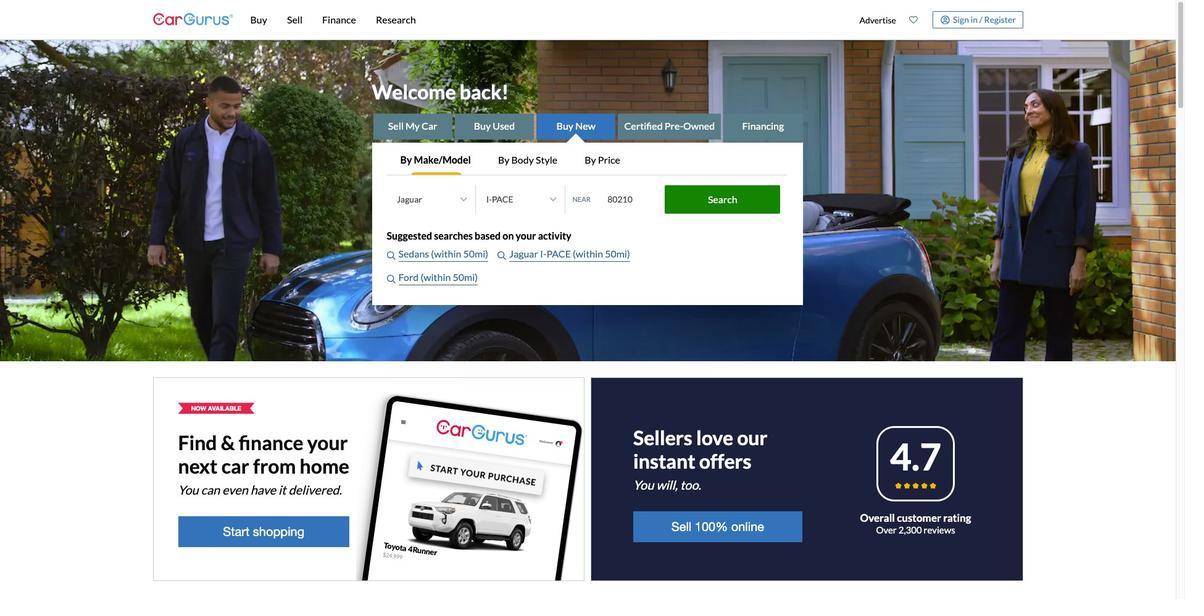 Task type: vqa. For each thing, say whether or not it's contained in the screenshot.
the rightmost OF
no



Task type: describe. For each thing, give the bounding box(es) containing it.
i-
[[540, 248, 547, 259]]

advertise
[[860, 15, 897, 25]]

welcome
[[372, 79, 456, 103]]

rating
[[944, 512, 972, 525]]

ford
[[399, 271, 419, 283]]

make/model
[[414, 154, 471, 165]]

car
[[422, 120, 438, 131]]

body
[[512, 154, 534, 165]]

sell my car
[[388, 120, 438, 131]]

now
[[191, 405, 206, 412]]

even
[[222, 483, 248, 497]]

by for by body style
[[498, 154, 510, 165]]

50mi) down the zip telephone field
[[605, 248, 630, 259]]

home
[[300, 454, 350, 478]]

search image for jaguar
[[498, 251, 507, 260]]

love
[[697, 426, 734, 450]]

financing
[[743, 120, 785, 131]]

now available
[[191, 405, 242, 412]]

buy button
[[241, 0, 277, 40]]

jaguar
[[510, 248, 539, 259]]

back!
[[460, 79, 509, 103]]

(within 50mi) link for sedans (within 50mi)
[[431, 246, 489, 262]]

user icon image
[[941, 15, 950, 24]]

sign in / register link
[[934, 11, 1024, 28]]

by body style
[[498, 154, 558, 165]]

will,
[[657, 478, 678, 492]]

ford (within 50mi)
[[399, 271, 478, 283]]

sedans
[[399, 248, 429, 259]]

your inside find & finance your next car from home you can even have it delivered.
[[307, 431, 348, 455]]

used
[[493, 120, 515, 131]]

/
[[980, 14, 983, 25]]

our
[[738, 426, 768, 450]]

sell 100% online button
[[634, 512, 803, 542]]

Zip telephone field
[[600, 187, 662, 212]]

too.
[[681, 478, 702, 492]]

customer
[[898, 512, 942, 525]]

over
[[877, 524, 897, 535]]

it
[[279, 483, 286, 497]]

you inside sellers love our instant offers you will, too.
[[634, 478, 654, 492]]

searches
[[434, 230, 473, 241]]

reviews
[[924, 524, 956, 535]]

suggested
[[387, 230, 432, 241]]

certified
[[625, 120, 663, 131]]

by make/model
[[401, 154, 471, 165]]

(within for sedans (within 50mi)
[[431, 248, 462, 259]]

car
[[222, 454, 249, 478]]

buy for buy new
[[557, 120, 574, 131]]

sell button
[[277, 0, 313, 40]]

50mi) for ford (within 50mi)
[[453, 271, 478, 283]]

pace
[[547, 248, 571, 259]]

on
[[503, 230, 514, 241]]

(within for ford (within 50mi)
[[421, 271, 451, 283]]

find
[[178, 431, 217, 455]]

advertise link
[[854, 2, 903, 37]]

overall
[[861, 512, 896, 525]]

search image for ford
[[387, 275, 396, 283]]

pre-
[[665, 120, 684, 131]]

instant
[[634, 449, 696, 473]]

sell for sell
[[287, 14, 303, 25]]

sell for sell 100% online
[[672, 520, 692, 534]]

welcome back!
[[372, 79, 509, 103]]

certified pre-owned
[[625, 120, 715, 131]]

start shopping
[[223, 525, 305, 539]]

(within 50mi) link for ford (within 50mi)
[[421, 270, 478, 285]]

suggested searches based on your activity
[[387, 230, 572, 241]]

menu containing sign in / register
[[854, 2, 1024, 37]]

jaguar i-pace (within 50mi)
[[510, 248, 630, 259]]

saved cars image
[[910, 15, 918, 24]]

buy for buy used
[[474, 120, 491, 131]]

in
[[971, 14, 978, 25]]

start shopping button
[[178, 517, 350, 547]]



Task type: locate. For each thing, give the bounding box(es) containing it.
start
[[223, 525, 250, 539]]

cargurus logo homepage link link
[[153, 2, 233, 37]]

0 horizontal spatial sell
[[287, 14, 303, 25]]

ford link
[[399, 270, 421, 285]]

sign
[[954, 14, 970, 25]]

by down my
[[401, 154, 412, 165]]

sellers love our instant offers you will, too.
[[634, 426, 768, 492]]

find & finance your next car from home you can even have it delivered.
[[178, 431, 350, 497]]

2 vertical spatial sell
[[672, 520, 692, 534]]

sell right buy dropdown button
[[287, 14, 303, 25]]

buy for buy
[[250, 14, 267, 25]]

owned
[[684, 120, 715, 131]]

sell for sell my car
[[388, 120, 404, 131]]

0 horizontal spatial buy
[[250, 14, 267, 25]]

sign in / register
[[954, 14, 1017, 25]]

sedans link
[[399, 246, 431, 262]]

register
[[985, 14, 1017, 25]]

0 horizontal spatial you
[[178, 483, 199, 497]]

buy left sell dropdown button on the left
[[250, 14, 267, 25]]

(within down searches
[[431, 248, 462, 259]]

delivered.
[[289, 483, 342, 497]]

(within
[[431, 248, 462, 259], [573, 248, 603, 259], [421, 271, 451, 283]]

from
[[253, 454, 296, 478]]

buy new
[[557, 120, 596, 131]]

can
[[201, 483, 220, 497]]

0 horizontal spatial by
[[401, 154, 412, 165]]

cargurus logo homepage link image
[[153, 2, 233, 37]]

by for by make/model
[[401, 154, 412, 165]]

2 horizontal spatial by
[[585, 154, 596, 165]]

sell inside button
[[672, 520, 692, 534]]

50mi) down suggested searches based on your activity
[[464, 248, 489, 259]]

1 vertical spatial sell
[[388, 120, 404, 131]]

0 horizontal spatial your
[[307, 431, 348, 455]]

50mi) for sedans (within 50mi)
[[464, 248, 489, 259]]

new
[[576, 120, 596, 131]]

finance
[[239, 431, 304, 455]]

based
[[475, 230, 501, 241]]

2 by from the left
[[498, 154, 510, 165]]

1 horizontal spatial buy
[[474, 120, 491, 131]]

search image
[[387, 251, 396, 260], [498, 251, 507, 260], [387, 275, 396, 283]]

finance button
[[313, 0, 366, 40]]

buy left used
[[474, 120, 491, 131]]

menu
[[854, 2, 1024, 37]]

by left the body
[[498, 154, 510, 165]]

50mi)
[[464, 248, 489, 259], [605, 248, 630, 259], [453, 271, 478, 283]]

sell left 100% in the right bottom of the page
[[672, 520, 692, 534]]

0 vertical spatial sell
[[287, 14, 303, 25]]

you inside find & finance your next car from home you can even have it delivered.
[[178, 483, 199, 497]]

(within 50mi) link down searches
[[431, 246, 489, 262]]

your right on
[[516, 230, 536, 241]]

overall customer rating over 2,300 reviews
[[861, 512, 972, 535]]

menu bar containing buy
[[233, 0, 854, 40]]

you
[[634, 478, 654, 492], [178, 483, 199, 497]]

1 horizontal spatial sell
[[388, 120, 404, 131]]

research
[[376, 14, 416, 25]]

offers
[[700, 449, 752, 473]]

near
[[573, 195, 591, 203]]

100%
[[695, 520, 728, 534]]

50mi) down sedans (within 50mi)
[[453, 271, 478, 283]]

my
[[406, 120, 420, 131]]

sell 100% online
[[672, 520, 765, 534]]

2,300
[[899, 524, 923, 535]]

sedans (within 50mi)
[[399, 248, 489, 259]]

sellers
[[634, 426, 693, 450]]

style
[[536, 154, 558, 165]]

1 vertical spatial your
[[307, 431, 348, 455]]

1 horizontal spatial your
[[516, 230, 536, 241]]

(within 50mi) link down sedans (within 50mi)
[[421, 270, 478, 285]]

by left 'price'
[[585, 154, 596, 165]]

by for by price
[[585, 154, 596, 165]]

price
[[598, 154, 621, 165]]

search image left ford
[[387, 275, 396, 283]]

(within 50mi) link
[[431, 246, 489, 262], [573, 246, 630, 262], [421, 270, 478, 285]]

your up delivered. at the left of the page
[[307, 431, 348, 455]]

1 horizontal spatial you
[[634, 478, 654, 492]]

menu bar
[[233, 0, 854, 40]]

buy
[[250, 14, 267, 25], [474, 120, 491, 131], [557, 120, 574, 131]]

you left will,
[[634, 478, 654, 492]]

(within 50mi) link for jaguar i-pace (within 50mi)
[[573, 246, 630, 262]]

(within right pace
[[573, 248, 603, 259]]

research button
[[366, 0, 426, 40]]

1 by from the left
[[401, 154, 412, 165]]

available
[[208, 405, 242, 412]]

None submit
[[665, 185, 781, 214]]

have
[[251, 483, 276, 497]]

you left can
[[178, 483, 199, 497]]

buy used
[[474, 120, 515, 131]]

online
[[732, 520, 765, 534]]

sell inside dropdown button
[[287, 14, 303, 25]]

2 horizontal spatial sell
[[672, 520, 692, 534]]

search image down on
[[498, 251, 507, 260]]

activity
[[538, 230, 572, 241]]

jaguar i-pace link
[[510, 246, 573, 262]]

buy left new on the top of page
[[557, 120, 574, 131]]

1 horizontal spatial by
[[498, 154, 510, 165]]

finance
[[322, 14, 356, 25]]

by price
[[585, 154, 621, 165]]

sell left my
[[388, 120, 404, 131]]

buy inside dropdown button
[[250, 14, 267, 25]]

next
[[178, 454, 218, 478]]

your
[[516, 230, 536, 241], [307, 431, 348, 455]]

shopping
[[253, 525, 305, 539]]

2 horizontal spatial buy
[[557, 120, 574, 131]]

sell
[[287, 14, 303, 25], [388, 120, 404, 131], [672, 520, 692, 534]]

(within down sedans (within 50mi)
[[421, 271, 451, 283]]

4.7
[[891, 434, 942, 479]]

search image for sedans
[[387, 251, 396, 260]]

3 by from the left
[[585, 154, 596, 165]]

&
[[221, 431, 235, 455]]

(within 50mi) link right pace
[[573, 246, 630, 262]]

0 vertical spatial your
[[516, 230, 536, 241]]

search image left "sedans"
[[387, 251, 396, 260]]



